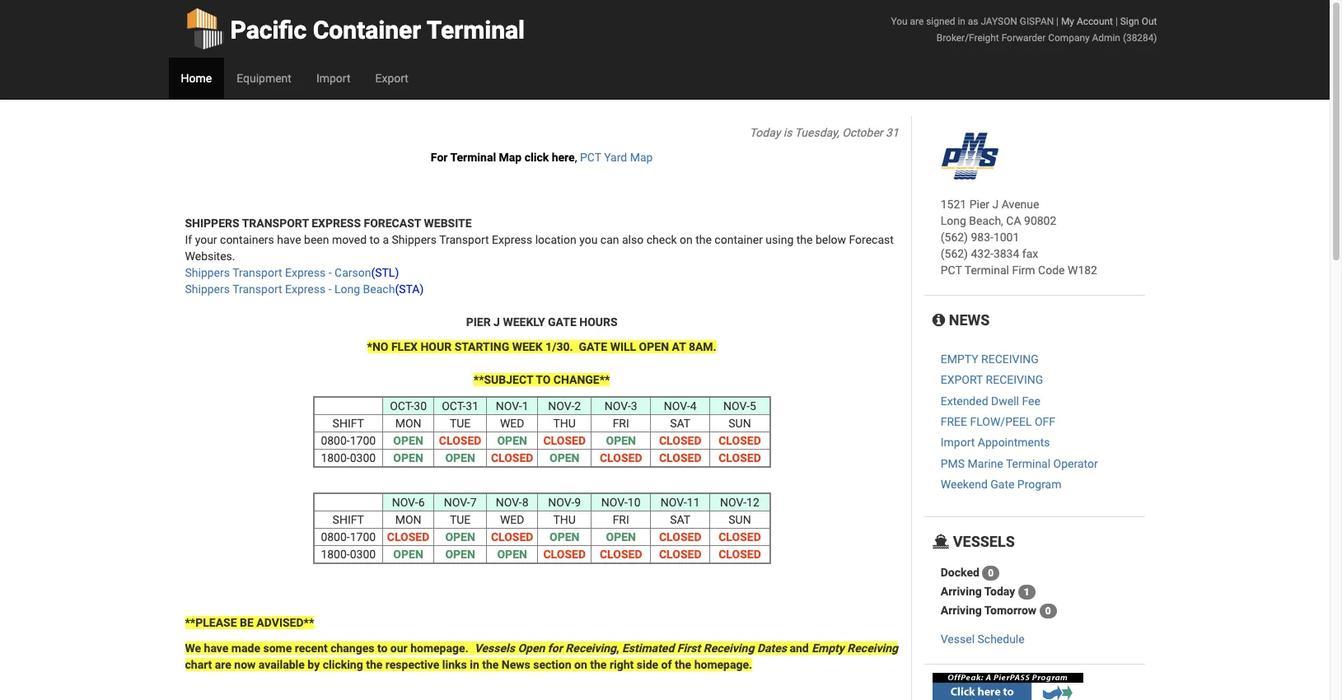 Task type: locate. For each thing, give the bounding box(es) containing it.
are left the now
[[215, 659, 231, 672]]

1 (562) from the top
[[941, 231, 968, 244]]

0 vertical spatial mon
[[395, 417, 422, 430]]

0
[[989, 568, 994, 580], [1046, 606, 1051, 618]]

0 vertical spatial long
[[941, 214, 967, 227]]

nov- right 11
[[720, 496, 747, 509]]

wed down nov-8
[[500, 513, 525, 527]]

wed down the nov-1
[[500, 417, 525, 430]]

1 mon from the top
[[395, 417, 422, 430]]

1 vertical spatial 0300
[[350, 548, 376, 561]]

2 mon from the top
[[395, 513, 422, 527]]

sun down nov-5
[[729, 417, 751, 430]]

3
[[631, 400, 638, 413]]

1 up 'tomorrow'
[[1024, 587, 1030, 599]]

nov- right 2
[[605, 400, 631, 413]]

0300 for open
[[350, 452, 376, 465]]

2 shift from the top
[[333, 513, 364, 527]]

2 thu from the top
[[553, 513, 576, 527]]

a
[[383, 233, 389, 246]]

tomorrow
[[985, 604, 1037, 617]]

2 0800-1700 from the top
[[321, 531, 376, 544]]

0 horizontal spatial news
[[502, 659, 531, 672]]

1 thu from the top
[[553, 417, 576, 430]]

gate up the *no flex hour starting week 1/30.  gate will open at 8am.
[[548, 316, 577, 329]]

at
[[672, 340, 686, 354]]

1 horizontal spatial on
[[680, 233, 693, 246]]

1 vertical spatial mon
[[395, 513, 422, 527]]

1521 pier j avenue long beach, ca 90802 (562) 983-1001 (562) 432-3834 fax pct terminal firm code w182
[[941, 198, 1098, 277]]

1 horizontal spatial homepage.
[[695, 659, 753, 672]]

transport
[[439, 233, 489, 246], [233, 266, 282, 279], [233, 283, 282, 296]]

express left location
[[492, 233, 533, 246]]

arriving down docked
[[941, 585, 982, 598]]

1 horizontal spatial today
[[985, 585, 1016, 598]]

1 sun from the top
[[729, 417, 751, 430]]

- left beach
[[329, 283, 332, 296]]

1 oct- from the left
[[390, 400, 414, 413]]

change**
[[554, 373, 610, 387]]

1 down the **subject to change**
[[522, 400, 529, 413]]

have down transport
[[277, 233, 301, 246]]

pier
[[466, 316, 491, 329]]

1 vertical spatial 1800-0300
[[321, 548, 376, 561]]

today inside docked 0 arriving today 1 arriving tomorrow 0
[[985, 585, 1016, 598]]

homepage. down first on the bottom of page
[[695, 659, 753, 672]]

0 vertical spatial news
[[946, 312, 990, 329]]

1 horizontal spatial are
[[910, 16, 924, 27]]

oct- left oct-31
[[390, 400, 414, 413]]

nov- right 8
[[548, 496, 575, 509]]

j inside the 1521 pier j avenue long beach, ca 90802 (562) 983-1001 (562) 432-3834 fax pct terminal firm code w182
[[993, 198, 999, 211]]

1 tue from the top
[[450, 417, 471, 430]]

below
[[816, 233, 847, 246]]

0 vertical spatial 0800-1700
[[321, 434, 376, 448]]

0 horizontal spatial today
[[750, 126, 781, 139]]

export receiving link
[[941, 374, 1044, 387]]

have
[[277, 233, 301, 246], [204, 642, 229, 655]]

0 vertical spatial ,
[[575, 151, 577, 164]]

are right you
[[910, 16, 924, 27]]

2 fri from the top
[[613, 513, 630, 527]]

2 vertical spatial transport
[[233, 283, 282, 296]]

nov- right 4
[[724, 400, 750, 413]]

1 fri from the top
[[613, 417, 630, 430]]

2 0300 from the top
[[350, 548, 376, 561]]

1 horizontal spatial ,
[[617, 642, 619, 655]]

2 1800-0300 from the top
[[321, 548, 376, 561]]

1 vertical spatial arriving
[[941, 604, 982, 617]]

receiving right first on the bottom of page
[[704, 642, 754, 655]]

empty receiving link
[[941, 353, 1039, 366]]

you
[[891, 16, 908, 27]]

sat down nov-4
[[670, 417, 691, 430]]

vessels up docked
[[950, 533, 1015, 550]]

2 tue from the top
[[450, 513, 471, 527]]

1 vertical spatial homepage.
[[695, 659, 753, 672]]

0 vertical spatial 1800-
[[321, 452, 350, 465]]

vessels inside vessels open for receiving , estimated first receiving dates and empty receiving chart are now available by clicking the respective links in the news section on the right side of the homepage.
[[474, 642, 515, 655]]

thu for 2
[[553, 417, 576, 430]]

2 0800- from the top
[[321, 531, 350, 544]]

0 horizontal spatial 0
[[989, 568, 994, 580]]

0 right docked
[[989, 568, 994, 580]]

1 vertical spatial (562)
[[941, 247, 968, 260]]

pct left yard on the top left
[[580, 151, 601, 164]]

account
[[1077, 16, 1113, 27]]

container
[[313, 16, 421, 45]]

0 horizontal spatial import
[[316, 72, 351, 85]]

(562) left 432-
[[941, 247, 968, 260]]

1 vertical spatial are
[[215, 659, 231, 672]]

nov- down the to
[[548, 400, 575, 413]]

j right pier on the top of the page
[[993, 198, 999, 211]]

vessels open for receiving , estimated first receiving dates and empty receiving chart are now available by clicking the respective links in the news section on the right side of the homepage.
[[185, 642, 898, 672]]

0 vertical spatial thu
[[553, 417, 576, 430]]

containers
[[220, 233, 274, 246]]

in left as
[[958, 16, 966, 27]]

news down the open
[[502, 659, 531, 672]]

pier j weekly gate hours
[[466, 316, 618, 329]]

fri down nov-3
[[613, 417, 630, 430]]

nov- for 12
[[720, 496, 747, 509]]

1 vertical spatial -
[[329, 283, 332, 296]]

nov- left nov-7
[[392, 496, 418, 509]]

0 horizontal spatial vessels
[[474, 642, 515, 655]]

nov- for 2
[[548, 400, 575, 413]]

0 horizontal spatial 1
[[522, 400, 529, 413]]

1 0800-1700 from the top
[[321, 434, 376, 448]]

respective
[[386, 659, 440, 672]]

tue for 31
[[450, 417, 471, 430]]

0 vertical spatial wed
[[500, 417, 525, 430]]

1 vertical spatial receiving
[[986, 374, 1044, 387]]

0 horizontal spatial oct-
[[390, 400, 414, 413]]

today up 'tomorrow'
[[985, 585, 1016, 598]]

sun for 5
[[729, 417, 751, 430]]

1 vertical spatial have
[[204, 642, 229, 655]]

1 vertical spatial gate
[[579, 340, 608, 354]]

now
[[234, 659, 256, 672]]

thu down the nov-2
[[553, 417, 576, 430]]

of
[[662, 659, 672, 672]]

tue
[[450, 417, 471, 430], [450, 513, 471, 527]]

pct
[[580, 151, 601, 164], [941, 264, 962, 277]]

we
[[185, 642, 201, 655]]

tuesday,
[[795, 126, 840, 139]]

closed
[[439, 434, 482, 448], [544, 434, 586, 448], [659, 434, 702, 448], [719, 434, 761, 448], [491, 452, 534, 465], [600, 452, 642, 465], [659, 452, 702, 465], [719, 452, 761, 465], [387, 531, 430, 544], [491, 531, 534, 544], [659, 531, 702, 544], [719, 531, 761, 544], [544, 548, 586, 561], [600, 548, 642, 561], [659, 548, 702, 561], [719, 548, 761, 561]]

you
[[580, 233, 598, 246]]

off
[[1035, 415, 1056, 429]]

0 vertical spatial 0300
[[350, 452, 376, 465]]

1 vertical spatial sun
[[729, 513, 751, 527]]

1 horizontal spatial 0
[[1046, 606, 1051, 618]]

nov- right 9
[[602, 496, 628, 509]]

0 horizontal spatial pct
[[580, 151, 601, 164]]

1 vertical spatial tue
[[450, 513, 471, 527]]

the down changes
[[366, 659, 383, 672]]

news
[[946, 312, 990, 329], [502, 659, 531, 672]]

receiving up 'dwell'
[[986, 374, 1044, 387]]

arriving
[[941, 585, 982, 598], [941, 604, 982, 617]]

the right using
[[797, 233, 813, 246]]

1 horizontal spatial import
[[941, 436, 975, 449]]

map right yard on the top left
[[630, 151, 653, 164]]

1 vertical spatial 1
[[1024, 587, 1030, 599]]

terminal inside the 1521 pier j avenue long beach, ca 90802 (562) 983-1001 (562) 432-3834 fax pct terminal firm code w182
[[965, 264, 1010, 277]]

nov- for 6
[[392, 496, 418, 509]]

2 (562) from the top
[[941, 247, 968, 260]]

transport down website at the top left of the page
[[439, 233, 489, 246]]

arriving up vessel
[[941, 604, 982, 617]]

vessels for vessels open for receiving , estimated first receiving dates and empty receiving chart are now available by clicking the respective links in the news section on the right side of the homepage.
[[474, 642, 515, 655]]

1 1700 from the top
[[350, 434, 376, 448]]

ca
[[1007, 214, 1022, 227]]

pierpass image
[[933, 674, 1084, 701]]

1 horizontal spatial in
[[958, 16, 966, 27]]

1700 for closed
[[350, 531, 376, 544]]

0 vertical spatial to
[[370, 233, 380, 246]]

5
[[750, 400, 757, 413]]

1 horizontal spatial pct
[[941, 264, 962, 277]]

2 1800- from the top
[[321, 548, 350, 561]]

transport down shippers transport express - carson link
[[233, 283, 282, 296]]

432-
[[971, 247, 994, 260]]

receiving
[[566, 642, 617, 655], [704, 642, 754, 655], [848, 642, 898, 655]]

0 vertical spatial j
[[993, 198, 999, 211]]

1 sat from the top
[[670, 417, 691, 430]]

vessel schedule link
[[941, 633, 1025, 646]]

2 | from the left
[[1116, 16, 1118, 27]]

pacific container terminal image
[[941, 133, 999, 180]]

1 horizontal spatial receiving
[[704, 642, 754, 655]]

1 horizontal spatial long
[[941, 214, 967, 227]]

0 vertical spatial on
[[680, 233, 693, 246]]

import inside empty receiving export receiving extended dwell fee free flow/peel off import appointments pms marine terminal operator weekend gate program
[[941, 436, 975, 449]]

nov- down '**subject'
[[496, 400, 522, 413]]

1 vertical spatial on
[[574, 659, 588, 672]]

1 1800- from the top
[[321, 452, 350, 465]]

0 vertical spatial today
[[750, 126, 781, 139]]

long down 1521 on the top of page
[[941, 214, 967, 227]]

thu for 9
[[553, 513, 576, 527]]

1800- for open
[[321, 452, 350, 465]]

homepage. up links
[[411, 642, 469, 655]]

1 | from the left
[[1057, 16, 1059, 27]]

sat for 11
[[670, 513, 691, 527]]

nov- right 3
[[664, 400, 690, 413]]

in right links
[[470, 659, 479, 672]]

be
[[240, 617, 254, 630]]

1 map from the left
[[499, 151, 522, 164]]

thu down nov-9
[[553, 513, 576, 527]]

shift
[[333, 417, 364, 430], [333, 513, 364, 527]]

vessels
[[950, 533, 1015, 550], [474, 642, 515, 655]]

0 vertical spatial sun
[[729, 417, 751, 430]]

mon down nov-6
[[395, 513, 422, 527]]

shippers
[[392, 233, 437, 246], [185, 266, 230, 279], [185, 283, 230, 296]]

my account link
[[1062, 16, 1113, 27]]

pct up info circle icon
[[941, 264, 962, 277]]

news up empty
[[946, 312, 990, 329]]

on inside vessels open for receiving , estimated first receiving dates and empty receiving chart are now available by clicking the respective links in the news section on the right side of the homepage.
[[574, 659, 588, 672]]

on right check
[[680, 233, 693, 246]]

12
[[747, 496, 760, 509]]

map left click
[[499, 151, 522, 164]]

1
[[522, 400, 529, 413], [1024, 587, 1030, 599]]

to inside "shippers transport express forecast website if your containers have been moved to a shippers transport express location you can also check on the container using the below forecast websites. shippers transport express - carson (stl) shippers transport express - long beach (sta)"
[[370, 233, 380, 246]]

weekend gate program link
[[941, 478, 1062, 491]]

1 vertical spatial thu
[[553, 513, 576, 527]]

oct- for 31
[[442, 400, 466, 413]]

oct- right 30 in the bottom left of the page
[[442, 400, 466, 413]]

1800-0300
[[321, 452, 376, 465], [321, 548, 376, 561]]

on inside "shippers transport express forecast website if your containers have been moved to a shippers transport express location you can also check on the container using the below forecast websites. shippers transport express - carson (stl) shippers transport express - long beach (sta)"
[[680, 233, 693, 246]]

(562) left 983-
[[941, 231, 968, 244]]

1 vertical spatial 1700
[[350, 531, 376, 544]]

1 vertical spatial 31
[[466, 400, 479, 413]]

2 horizontal spatial receiving
[[848, 642, 898, 655]]

0 vertical spatial pct
[[580, 151, 601, 164]]

0 right 'tomorrow'
[[1046, 606, 1051, 618]]

2 sat from the top
[[670, 513, 691, 527]]

0 vertical spatial vessels
[[950, 533, 1015, 550]]

side
[[637, 659, 659, 672]]

to left our
[[377, 642, 388, 655]]

6
[[418, 496, 425, 509]]

0 vertical spatial tue
[[450, 417, 471, 430]]

gispan
[[1020, 16, 1054, 27]]

31 left the nov-1
[[466, 400, 479, 413]]

| left my
[[1057, 16, 1059, 27]]

nov-1
[[496, 400, 529, 413]]

mon for 30
[[395, 417, 422, 430]]

2 wed from the top
[[500, 513, 525, 527]]

in inside vessels open for receiving , estimated first receiving dates and empty receiving chart are now available by clicking the respective links in the news section on the right side of the homepage.
[[470, 659, 479, 672]]

receiving up export receiving link
[[982, 353, 1039, 366]]

1 wed from the top
[[500, 417, 525, 430]]

0 vertical spatial 1800-0300
[[321, 452, 376, 465]]

0 horizontal spatial on
[[574, 659, 588, 672]]

1 horizontal spatial 1
[[1024, 587, 1030, 599]]

1 horizontal spatial oct-
[[442, 400, 466, 413]]

we have made some recent changes to our homepage.
[[185, 642, 469, 655]]

1 vertical spatial 0800-1700
[[321, 531, 376, 544]]

1 1800-0300 from the top
[[321, 452, 376, 465]]

0 horizontal spatial map
[[499, 151, 522, 164]]

, up right
[[617, 642, 619, 655]]

1 vertical spatial news
[[502, 659, 531, 672]]

home
[[181, 72, 212, 85]]

receiving up right
[[566, 642, 617, 655]]

0 vertical spatial homepage.
[[411, 642, 469, 655]]

1 vertical spatial ,
[[617, 642, 619, 655]]

import
[[316, 72, 351, 85], [941, 436, 975, 449]]

10
[[628, 496, 641, 509]]

1 horizontal spatial |
[[1116, 16, 1118, 27]]

long down carson on the top left
[[335, 283, 360, 296]]

flex
[[391, 340, 418, 354]]

j right pier
[[494, 316, 500, 329]]

express down shippers transport express - carson link
[[285, 283, 326, 296]]

vessels left the open
[[474, 642, 515, 655]]

0 vertical spatial have
[[277, 233, 301, 246]]

0 vertical spatial in
[[958, 16, 966, 27]]

1 horizontal spatial j
[[993, 198, 999, 211]]

open
[[639, 340, 669, 354], [393, 434, 423, 448], [497, 434, 527, 448], [606, 434, 636, 448], [393, 452, 423, 465], [445, 452, 475, 465], [550, 452, 580, 465], [445, 531, 475, 544], [550, 531, 580, 544], [606, 531, 636, 544], [393, 548, 423, 561], [445, 548, 475, 561], [497, 548, 527, 561]]

the
[[696, 233, 712, 246], [797, 233, 813, 246], [366, 659, 383, 672], [482, 659, 499, 672], [590, 659, 607, 672], [675, 659, 692, 672]]

1 horizontal spatial map
[[630, 151, 653, 164]]

2 oct- from the left
[[442, 400, 466, 413]]

tue down nov-7
[[450, 513, 471, 527]]

wed for 1
[[500, 417, 525, 430]]

1 0800- from the top
[[321, 434, 350, 448]]

fri for 10
[[613, 513, 630, 527]]

tue down oct-31
[[450, 417, 471, 430]]

- left carson on the top left
[[329, 266, 332, 279]]

31 right october
[[886, 126, 899, 139]]

shift for closed
[[333, 513, 364, 527]]

1 horizontal spatial vessels
[[950, 533, 1015, 550]]

on right section
[[574, 659, 588, 672]]

0800- for open
[[321, 434, 350, 448]]

2 map from the left
[[630, 151, 653, 164]]

to left a
[[370, 233, 380, 246]]

4
[[690, 400, 697, 413]]

gate
[[548, 316, 577, 329], [579, 340, 608, 354]]

0 vertical spatial shift
[[333, 417, 364, 430]]

express up 'shippers transport express - long beach' link
[[285, 266, 326, 279]]

receiving right empty
[[848, 642, 898, 655]]

1 horizontal spatial gate
[[579, 340, 608, 354]]

nov- for 1
[[496, 400, 522, 413]]

nov- for 3
[[605, 400, 631, 413]]

0 horizontal spatial ,
[[575, 151, 577, 164]]

nov-5
[[724, 400, 757, 413]]

1 0300 from the top
[[350, 452, 376, 465]]

gate down hours
[[579, 340, 608, 354]]

nov- right 7
[[496, 496, 522, 509]]

0800-1700
[[321, 434, 376, 448], [321, 531, 376, 544]]

import down pacific container terminal link
[[316, 72, 351, 85]]

right
[[610, 659, 634, 672]]

0 horizontal spatial have
[[204, 642, 229, 655]]

1 vertical spatial 0800-
[[321, 531, 350, 544]]

broker/freight
[[937, 32, 1000, 44]]

import down "free"
[[941, 436, 975, 449]]

mon down oct-30
[[395, 417, 422, 430]]

nov- right 10
[[661, 496, 687, 509]]

2 receiving from the left
[[704, 642, 754, 655]]

fri down nov-10 on the left bottom
[[613, 513, 630, 527]]

1 vertical spatial fri
[[613, 513, 630, 527]]

mon for 6
[[395, 513, 422, 527]]

transport down the containers
[[233, 266, 282, 279]]

today left is
[[750, 126, 781, 139]]

0 vertical spatial 0
[[989, 568, 994, 580]]

0 horizontal spatial long
[[335, 283, 360, 296]]

location
[[535, 233, 577, 246]]

0 horizontal spatial homepage.
[[411, 642, 469, 655]]

, right click
[[575, 151, 577, 164]]

fri for 3
[[613, 417, 630, 430]]

my
[[1062, 16, 1075, 27]]

1 receiving from the left
[[566, 642, 617, 655]]

0 vertical spatial arriving
[[941, 585, 982, 598]]

0 vertical spatial are
[[910, 16, 924, 27]]

1 vertical spatial shippers
[[185, 266, 230, 279]]

to
[[536, 373, 551, 387]]

0 vertical spatial 1
[[522, 400, 529, 413]]

are inside vessels open for receiving , estimated first receiving dates and empty receiving chart are now available by clicking the respective links in the news section on the right side of the homepage.
[[215, 659, 231, 672]]

receiving
[[982, 353, 1039, 366], [986, 374, 1044, 387]]

dates
[[757, 642, 787, 655]]

2 sun from the top
[[729, 513, 751, 527]]

0800-1700 for closed
[[321, 531, 376, 544]]

| left sign
[[1116, 16, 1118, 27]]

1 - from the top
[[329, 266, 332, 279]]

have right we
[[204, 642, 229, 655]]

0 vertical spatial transport
[[439, 233, 489, 246]]

transport
[[242, 217, 309, 230]]

sun down nov-12
[[729, 513, 751, 527]]

1 vertical spatial shift
[[333, 513, 364, 527]]

1 horizontal spatial 31
[[886, 126, 899, 139]]

import appointments link
[[941, 436, 1050, 449]]

0 horizontal spatial j
[[494, 316, 500, 329]]

shippers transport express forecast website if your containers have been moved to a shippers transport express location you can also check on the container using the below forecast websites. shippers transport express - carson (stl) shippers transport express - long beach (sta)
[[185, 217, 894, 296]]

1 shift from the top
[[333, 417, 364, 430]]

0 vertical spatial -
[[329, 266, 332, 279]]

2 1700 from the top
[[350, 531, 376, 544]]

nov- right the 6
[[444, 496, 470, 509]]

export
[[941, 374, 983, 387]]

sat down the nov-11
[[670, 513, 691, 527]]

0 vertical spatial (562)
[[941, 231, 968, 244]]



Task type: describe. For each thing, give the bounding box(es) containing it.
the right of
[[675, 659, 692, 672]]

export button
[[363, 58, 421, 99]]

info circle image
[[933, 313, 946, 328]]

in inside you are signed in as jayson gispan | my account | sign out broker/freight forwarder company admin (38284)
[[958, 16, 966, 27]]

nov-6
[[392, 496, 425, 509]]

section
[[533, 659, 572, 672]]

marine
[[968, 457, 1004, 470]]

*no
[[367, 340, 389, 354]]

yard
[[604, 151, 627, 164]]

0 horizontal spatial 31
[[466, 400, 479, 413]]

2 vertical spatial shippers
[[185, 283, 230, 296]]

extended dwell fee link
[[941, 394, 1041, 408]]

11
[[687, 496, 700, 509]]

flow/peel
[[970, 415, 1032, 429]]

click
[[525, 151, 549, 164]]

shift for open
[[333, 417, 364, 430]]

news inside vessels open for receiving , estimated first receiving dates and empty receiving chart are now available by clicking the respective links in the news section on the right side of the homepage.
[[502, 659, 531, 672]]

company
[[1049, 32, 1090, 44]]

2 vertical spatial express
[[285, 283, 326, 296]]

the right links
[[482, 659, 499, 672]]

0 vertical spatial shippers
[[392, 233, 437, 246]]

1 vertical spatial j
[[494, 316, 500, 329]]

oct- for 30
[[390, 400, 414, 413]]

nov-9
[[548, 496, 581, 509]]

carson
[[335, 266, 371, 279]]

vessel schedule
[[941, 633, 1025, 646]]

docked 0 arriving today 1 arriving tomorrow 0
[[941, 566, 1051, 618]]

nov- for 9
[[548, 496, 575, 509]]

beach,
[[970, 214, 1004, 227]]

0800- for closed
[[321, 531, 350, 544]]

long inside the 1521 pier j avenue long beach, ca 90802 (562) 983-1001 (562) 432-3834 fax pct terminal firm code w182
[[941, 214, 967, 227]]

pct yard map link
[[580, 151, 653, 164]]

the left "container" on the top of page
[[696, 233, 712, 246]]

long inside "shippers transport express forecast website if your containers have been moved to a shippers transport express location you can also check on the container using the below forecast websites. shippers transport express - carson (stl) shippers transport express - long beach (sta)"
[[335, 283, 360, 296]]

1800- for closed
[[321, 548, 350, 561]]

30
[[414, 400, 427, 413]]

pacific container terminal
[[230, 16, 525, 45]]

0 vertical spatial receiving
[[982, 353, 1039, 366]]

nov- for 7
[[444, 496, 470, 509]]

empty
[[812, 642, 845, 655]]

1 inside docked 0 arriving today 1 arriving tomorrow 0
[[1024, 587, 1030, 599]]

free
[[941, 415, 968, 429]]

1800-0300 for closed
[[321, 548, 376, 561]]

homepage. inside vessels open for receiving , estimated first receiving dates and empty receiving chart are now available by clicking the respective links in the news section on the right side of the homepage.
[[695, 659, 753, 672]]

have inside "shippers transport express forecast website if your containers have been moved to a shippers transport express location you can also check on the container using the below forecast websites. shippers transport express - carson (stl) shippers transport express - long beach (sta)"
[[277, 233, 301, 246]]

ship image
[[933, 535, 950, 549]]

983-
[[971, 231, 994, 244]]

0 vertical spatial express
[[492, 233, 533, 246]]

dwell
[[992, 394, 1019, 408]]

terminal inside empty receiving export receiving extended dwell fee free flow/peel off import appointments pms marine terminal operator weekend gate program
[[1006, 457, 1051, 470]]

1 vertical spatial to
[[377, 642, 388, 655]]

and
[[790, 642, 809, 655]]

0 vertical spatial 31
[[886, 126, 899, 139]]

nov- for 8
[[496, 496, 522, 509]]

0 horizontal spatial gate
[[548, 316, 577, 329]]

today is tuesday, october 31
[[750, 126, 899, 139]]

import button
[[304, 58, 363, 99]]

, inside vessels open for receiving , estimated first receiving dates and empty receiving chart are now available by clicking the respective links in the news section on the right side of the homepage.
[[617, 642, 619, 655]]

1 vertical spatial express
[[285, 266, 326, 279]]

open
[[518, 642, 545, 655]]

container
[[715, 233, 763, 246]]

0800-1700 for open
[[321, 434, 376, 448]]

wed for 8
[[500, 513, 525, 527]]

nov- for 5
[[724, 400, 750, 413]]

**please
[[185, 617, 237, 630]]

vessels for vessels
[[950, 533, 1015, 550]]

7
[[470, 496, 477, 509]]

sun for 12
[[729, 513, 751, 527]]

1 horizontal spatial news
[[946, 312, 990, 329]]

equipment
[[237, 72, 292, 85]]

oct-30
[[390, 400, 427, 413]]

equipment button
[[224, 58, 304, 99]]

shippers transport express - long beach link
[[185, 283, 395, 296]]

beach
[[363, 283, 395, 296]]

firm
[[1013, 264, 1036, 277]]

export
[[375, 72, 409, 85]]

3 receiving from the left
[[848, 642, 898, 655]]

sign
[[1121, 16, 1140, 27]]

empty
[[941, 353, 979, 366]]

by
[[308, 659, 320, 672]]

some
[[263, 642, 292, 655]]

websites.
[[185, 250, 235, 263]]

nov- for 11
[[661, 496, 687, 509]]

fee
[[1022, 394, 1041, 408]]

empty receiving export receiving extended dwell fee free flow/peel off import appointments pms marine terminal operator weekend gate program
[[941, 353, 1098, 491]]

8am.
[[689, 340, 717, 354]]

pct inside the 1521 pier j avenue long beach, ca 90802 (562) 983-1001 (562) 432-3834 fax pct terminal firm code w182
[[941, 264, 962, 277]]

(sta)
[[395, 283, 424, 296]]

1 vertical spatial transport
[[233, 266, 282, 279]]

home button
[[169, 58, 224, 99]]

2 - from the top
[[329, 283, 332, 296]]

are inside you are signed in as jayson gispan | my account | sign out broker/freight forwarder company admin (38284)
[[910, 16, 924, 27]]

nov-8
[[496, 496, 529, 509]]

for terminal map click here , pct yard map
[[431, 151, 653, 164]]

changes
[[331, 642, 375, 655]]

1700 for open
[[350, 434, 376, 448]]

pacific
[[230, 16, 307, 45]]

1521
[[941, 198, 967, 211]]

is
[[784, 126, 792, 139]]

**please be advised**
[[185, 617, 314, 630]]

jayson
[[981, 16, 1018, 27]]

nov- for 10
[[602, 496, 628, 509]]

import inside dropdown button
[[316, 72, 351, 85]]

tue for 7
[[450, 513, 471, 527]]

sat for 4
[[670, 417, 691, 430]]

9
[[575, 496, 581, 509]]

our
[[391, 642, 408, 655]]

can
[[601, 233, 619, 246]]

signed
[[927, 16, 956, 27]]

nov-12
[[720, 496, 760, 509]]

gate
[[991, 478, 1015, 491]]

1800-0300 for open
[[321, 452, 376, 465]]

w182
[[1068, 264, 1098, 277]]

for
[[431, 151, 448, 164]]

avenue
[[1002, 198, 1040, 211]]

check
[[647, 233, 677, 246]]

2 arriving from the top
[[941, 604, 982, 617]]

hour
[[421, 340, 452, 354]]

sign out link
[[1121, 16, 1158, 27]]

estimated
[[622, 642, 674, 655]]

**subject
[[474, 373, 533, 387]]

nov- for 4
[[664, 400, 690, 413]]

nov-10
[[602, 496, 641, 509]]

**subject to change**
[[474, 373, 610, 387]]

1 arriving from the top
[[941, 585, 982, 598]]

links
[[442, 659, 467, 672]]

chart
[[185, 659, 212, 672]]

vessel
[[941, 633, 975, 646]]

(stl)
[[371, 266, 399, 279]]

the left right
[[590, 659, 607, 672]]

(38284)
[[1123, 32, 1158, 44]]

shippers
[[185, 217, 239, 230]]

advised**
[[257, 617, 314, 630]]

0300 for closed
[[350, 548, 376, 561]]



Task type: vqa. For each thing, say whether or not it's contained in the screenshot.


